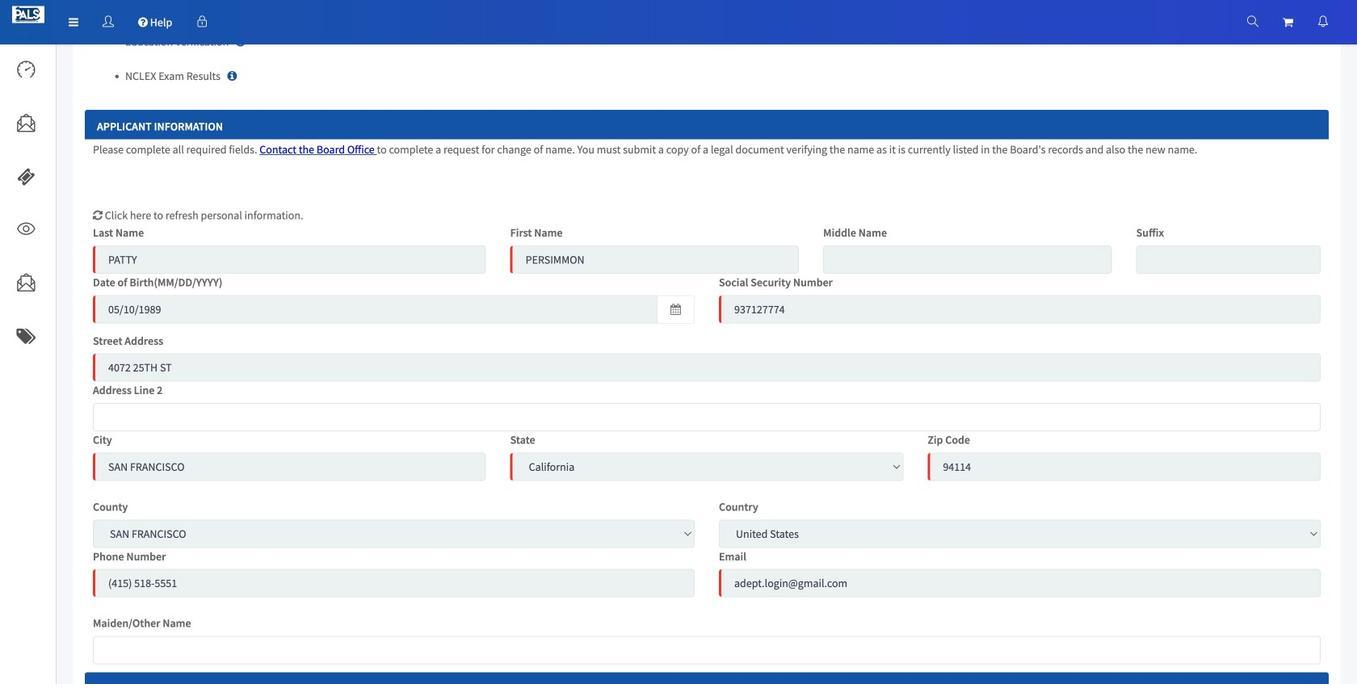 Task type: vqa. For each thing, say whether or not it's contained in the screenshot.
file field
no



Task type: describe. For each thing, give the bounding box(es) containing it.
info circle image
[[236, 36, 245, 47]]

Enter a date text field
[[93, 295, 658, 324]]

info circle image
[[227, 70, 237, 82]]

refresh image
[[93, 210, 103, 221]]



Task type: locate. For each thing, give the bounding box(es) containing it.
app logo image
[[12, 6, 44, 23]]

None email field
[[719, 570, 1322, 598]]

(999) 999-9999 text field
[[93, 570, 695, 598]]

navigation
[[0, 0, 1358, 44]]

None text field
[[93, 246, 486, 274], [511, 246, 800, 274], [824, 246, 1113, 274], [93, 354, 1322, 382], [93, 403, 1322, 432], [93, 453, 486, 481], [93, 637, 1322, 665], [93, 246, 486, 274], [511, 246, 800, 274], [824, 246, 1113, 274], [93, 354, 1322, 382], [93, 403, 1322, 432], [93, 453, 486, 481], [93, 637, 1322, 665]]

None text field
[[1137, 246, 1322, 274], [719, 295, 1322, 324], [928, 453, 1322, 481], [1137, 246, 1322, 274], [719, 295, 1322, 324], [928, 453, 1322, 481]]



